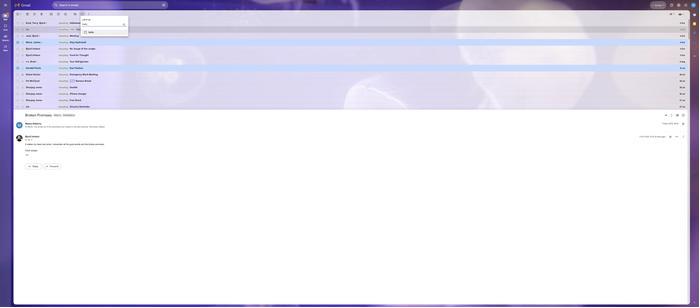 Task type: describe. For each thing, give the bounding box(es) containing it.
jungle
[[98, 53, 106, 56]]

maria , james 2
[[29, 46, 47, 49]]

everything inside me row
[[65, 117, 76, 120]]

everything for dan
[[65, 74, 76, 77]]

bjord left 4
[[44, 24, 50, 27]]

hydrated!
[[84, 46, 96, 49]]

everything halloween watching movie month!
[[65, 24, 119, 27]]

2 for hydrated!
[[46, 46, 47, 48]]

made
[[72, 140, 78, 142]]

mark as read image
[[55, 14, 59, 18]]

0 vertical spatial brad
[[29, 24, 34, 27]]

move to image
[[82, 14, 85, 18]]

hi bjord, you broke all of the promises you made to me last summer. sincerely, mateo
[[28, 140, 116, 142]]

sharpay jones for stock
[[29, 110, 47, 113]]

your refrigerator row
[[15, 65, 699, 72]]

everything button
[[69, 127, 81, 130]]

food
[[77, 60, 83, 63]]

james
[[37, 46, 45, 49]]

parks
[[38, 74, 45, 77]]

everything inside button
[[70, 127, 81, 130]]

mail navigation
[[0, 11, 13, 307]]

broken promises
[[28, 126, 58, 131]]

everything link
[[64, 117, 699, 121]]

maria
[[29, 46, 36, 49]]

vanian
[[36, 81, 45, 84]]

sharpay for stock
[[29, 110, 39, 113]]

bjord umlaut for food
[[29, 60, 45, 63]]

banana bread
[[84, 89, 101, 92]]

meet
[[4, 55, 9, 57]]

the inside mateo roberts list
[[54, 140, 57, 142]]

everything for your
[[65, 67, 76, 70]]

gmail image
[[16, 2, 36, 9]]

iphone
[[77, 103, 86, 106]]

everything up the everything meeting at top left
[[65, 31, 76, 34]]

broken promises main content
[[15, 11, 699, 307]]

bjord down maria
[[29, 53, 35, 56]]

Search in emails text field
[[66, 4, 170, 8]]

label
[[91, 20, 97, 23]]

jack
[[29, 38, 34, 41]]

last
[[85, 140, 89, 142]]

bjord inside meeting row
[[36, 38, 42, 41]]

Label-as menu open text field
[[91, 25, 148, 30]]

1 sharpay from the top
[[29, 96, 39, 99]]

, for bjord
[[34, 38, 35, 41]]

spaces heading
[[0, 43, 12, 46]]

of inside row
[[90, 53, 92, 56]]

jack , bjord 2
[[29, 38, 44, 41]]

27
[[7, 14, 10, 17]]

bjord umlaut for re:
[[29, 53, 45, 56]]

bjord inside mateo roberts list
[[28, 150, 34, 153]]

advanced search options image
[[178, 2, 186, 9]]

banana
[[84, 89, 93, 92]]

0 vertical spatial meeting
[[77, 38, 87, 41]]

, for terry
[[34, 24, 35, 27]]

everything your refrigerator
[[65, 67, 98, 70]]

row containing kendall parks
[[15, 72, 699, 79]]

refrigerator
[[83, 67, 98, 70]]

tab panel containing brad
[[15, 13, 699, 201]]

emergency
[[77, 81, 91, 84]]

me , brad 2
[[29, 67, 41, 70]]

5 row from the top
[[15, 58, 699, 65]]

me up broken
[[29, 117, 32, 120]]

sincerely,
[[99, 140, 109, 142]]

everything up everything seattle
[[65, 89, 76, 91]]

mateo roberts
[[28, 136, 46, 139]]

1 horizontal spatial hello
[[98, 34, 104, 37]]

eloise
[[29, 81, 36, 84]]

delete image
[[44, 14, 48, 18]]

mail heading
[[0, 20, 12, 23]]

chat heading
[[0, 32, 12, 35]]

everything emergency work meeting
[[65, 81, 109, 84]]

1 horizontal spatial mateo
[[110, 140, 116, 142]]

you
[[68, 140, 72, 142]]

fin mccloud
[[29, 89, 44, 92]]

brad inside your refrigerator row
[[33, 67, 39, 70]]

meeting row
[[15, 36, 699, 44]]

hiya
[[78, 89, 82, 91]]

stay
[[77, 46, 83, 49]]

everything for halloween
[[65, 24, 76, 27]]

bjord,
[[31, 140, 37, 142]]

me inside mateo roberts list
[[82, 140, 85, 142]]

re:
[[77, 53, 81, 56]]

month!
[[111, 24, 119, 27]]

eloise vanian
[[29, 81, 45, 84]]

me inside your refrigerator row
[[29, 67, 32, 70]]

halloween
[[77, 24, 90, 27]]

mateo roberts list
[[15, 132, 699, 192]]



Task type: locate. For each thing, give the bounding box(es) containing it.
bjord umlaut down bjord, on the top left of the page
[[28, 150, 44, 153]]

bjord down hi
[[28, 150, 34, 153]]

0 horizontal spatial mateo
[[28, 136, 36, 139]]

to up chief
[[28, 154, 30, 157]]

, left terry
[[34, 24, 35, 27]]

everything left your
[[65, 67, 76, 70]]

chat
[[4, 32, 8, 35]]

roberts
[[36, 136, 46, 139]]

2 right james
[[46, 46, 47, 48]]

0 vertical spatial mateo
[[28, 136, 36, 139]]

1 vertical spatial to
[[28, 154, 30, 157]]

0 vertical spatial of
[[90, 53, 92, 56]]

gorge
[[82, 53, 89, 56]]

me up 'kendall'
[[29, 67, 32, 70]]

charger
[[86, 103, 96, 106]]

all
[[49, 140, 51, 142]]

your
[[77, 67, 83, 70]]

me up jack
[[29, 31, 32, 34]]

everything down everything dan flashes
[[65, 82, 76, 84]]

umlaut inside mateo roberts list
[[35, 150, 44, 153]]

chief
[[28, 166, 33, 169]]

2 up the parks
[[40, 67, 41, 70]]

free
[[77, 110, 83, 113]]

the
[[93, 53, 97, 56], [54, 140, 57, 142]]

spaces
[[2, 43, 10, 46]]

snooze image
[[63, 14, 67, 18]]

summer.
[[90, 140, 99, 142]]

2 sharpay jones from the top
[[29, 103, 47, 106]]

everything for emergency
[[65, 82, 76, 84]]

everything inside "everything food for thought"
[[65, 60, 76, 63]]

everything for re:
[[65, 53, 76, 56]]

everything
[[65, 24, 76, 27], [65, 31, 76, 34], [65, 39, 76, 41], [65, 46, 76, 48], [65, 53, 76, 56], [65, 60, 76, 63], [65, 67, 76, 70], [65, 74, 76, 77], [65, 82, 76, 84], [65, 89, 76, 91], [65, 96, 76, 99], [65, 103, 76, 106], [65, 110, 76, 113], [65, 117, 76, 120], [70, 127, 81, 130]]

bjord up maria , james 2
[[36, 38, 42, 41]]

everything stay hydrated!
[[65, 46, 96, 49]]

everything for food
[[65, 60, 76, 63]]

everything inside everything your refrigerator
[[65, 67, 76, 70]]

umlaut down you
[[35, 150, 44, 153]]

brad up kendall parks
[[33, 67, 39, 70]]

terry
[[36, 24, 42, 27]]

joseph
[[34, 166, 42, 169]]

search in emails image
[[59, 3, 66, 9]]

, for brad
[[32, 67, 33, 70]]

1 vertical spatial bjord umlaut
[[29, 60, 45, 63]]

everything food for thought
[[65, 60, 98, 63]]

archive image
[[29, 14, 32, 18]]

everything inside everything emergency work meeting
[[65, 82, 76, 84]]

None checkbox
[[18, 14, 21, 18], [18, 24, 21, 27], [18, 31, 21, 35], [18, 60, 21, 63], [18, 67, 21, 70], [18, 81, 21, 85], [18, 95, 21, 99], [18, 103, 21, 106], [18, 117, 21, 121], [18, 14, 21, 18], [18, 24, 21, 27], [18, 31, 21, 35], [18, 60, 21, 63], [18, 67, 21, 70], [18, 81, 21, 85], [18, 95, 21, 99], [18, 103, 21, 106], [18, 117, 21, 121]]

everything for stay
[[65, 46, 76, 48]]

meeting right work
[[99, 81, 109, 84]]

mateo up bjord, on the top left of the page
[[28, 136, 36, 139]]

row containing eloise vanian
[[15, 79, 699, 87]]

umlaut down james
[[36, 53, 45, 56]]

2 sharpay from the top
[[29, 103, 39, 106]]

kendall parks
[[29, 74, 45, 77]]

1 vertical spatial sharpay
[[29, 103, 39, 106]]

Search in emails search field
[[58, 1, 187, 10]]

7 row from the top
[[15, 79, 699, 87]]

4
[[51, 24, 52, 27]]

2 vertical spatial jones
[[39, 110, 47, 113]]

1 vertical spatial 2
[[46, 46, 47, 48]]

as:
[[98, 20, 101, 23]]

2 vertical spatial bjord umlaut
[[28, 150, 44, 153]]

add to tasks image
[[71, 14, 74, 18]]

seattle
[[77, 96, 86, 99]]

everything inside the everything stay hydrated!
[[65, 46, 76, 48]]

for
[[84, 60, 88, 63]]

everything inside everything halloween watching movie month!
[[65, 24, 76, 27]]

everything for iphone
[[65, 103, 76, 106]]

everything left food
[[65, 60, 76, 63]]

3 jones from the top
[[39, 110, 47, 113]]

labels image
[[90, 14, 93, 18]]

row containing maria
[[15, 44, 699, 51]]

meet heading
[[0, 55, 12, 58]]

0 vertical spatial hello
[[78, 31, 83, 34]]

everything down everything seattle
[[65, 103, 76, 106]]

jones for iphone charger
[[39, 103, 47, 106]]

1 horizontal spatial to
[[79, 140, 81, 142]]

umlaut up me , brad 2
[[36, 60, 45, 63]]

inbox button
[[59, 127, 66, 130]]

2 inside me , brad 2
[[40, 67, 41, 70]]

everything left dan
[[65, 74, 76, 77]]

work
[[92, 81, 98, 84]]

promises
[[41, 126, 58, 131]]

meeting up the everything stay hydrated!
[[77, 38, 87, 41]]

1 vertical spatial mateo
[[110, 140, 116, 142]]

broke
[[42, 140, 48, 142]]

brad , terry , bjord 4
[[29, 24, 52, 27]]

everything for free
[[65, 110, 76, 113]]

sharpay
[[29, 96, 39, 99], [29, 103, 39, 106], [29, 110, 39, 113]]

of right all in the left of the page
[[51, 140, 53, 142]]

report spam image
[[37, 14, 40, 18]]

hello inside tab panel
[[78, 31, 83, 34]]

27 link
[[2, 14, 10, 20]]

promises
[[58, 140, 67, 142]]

mateo right sincerely, on the top of page
[[110, 140, 116, 142]]

hello right the kangeroos at the left top of the page
[[98, 34, 104, 37]]

mccloud
[[33, 89, 44, 92]]

bjord umlaut up me , brad 2
[[29, 60, 45, 63]]

you
[[37, 140, 41, 142]]

2 horizontal spatial 2
[[46, 46, 47, 48]]

everything right inbox
[[70, 127, 81, 130]]

label as:
[[91, 20, 101, 23]]

10 row from the top
[[15, 101, 699, 108]]

dan
[[77, 74, 82, 77]]

1 jones from the top
[[39, 96, 47, 99]]

3 sharpay jones from the top
[[29, 110, 47, 113]]

kendall
[[29, 74, 38, 77]]

hi
[[28, 140, 30, 142]]

everything down everything free stock
[[65, 117, 76, 120]]

everything meeting
[[65, 38, 87, 41]]

of right gorge
[[90, 53, 92, 56]]

kangeroos
[[85, 31, 97, 34]]

bjord umlaut down maria , james 2
[[29, 53, 45, 56]]

thought
[[88, 60, 98, 63]]

2 vertical spatial umlaut
[[35, 150, 44, 153]]

0 horizontal spatial meeting
[[77, 38, 87, 41]]

jones
[[39, 96, 47, 99], [39, 103, 47, 106], [39, 110, 47, 113]]

1 horizontal spatial 2
[[43, 39, 44, 41]]

jones for free stock
[[39, 110, 47, 113]]

8 row from the top
[[15, 87, 699, 94]]

stock
[[83, 110, 90, 113]]

me row
[[15, 115, 699, 122]]

, inside your refrigerator row
[[32, 67, 33, 70]]

everything dan flashes
[[65, 74, 92, 77]]

0 vertical spatial bjord umlaut
[[29, 53, 45, 56]]

, for james
[[36, 46, 36, 49]]

everything for seattle
[[65, 96, 76, 99]]

0 vertical spatial the
[[93, 53, 97, 56]]

umlaut
[[36, 53, 45, 56], [36, 60, 45, 63], [35, 150, 44, 153]]

everything inside everything iphone charger
[[65, 103, 76, 106]]

2
[[43, 39, 44, 41], [46, 46, 47, 48], [40, 67, 41, 70]]

1 vertical spatial the
[[54, 140, 57, 142]]

,
[[34, 24, 35, 27], [42, 24, 43, 27], [34, 38, 35, 41], [36, 46, 36, 49], [32, 67, 33, 70]]

to right made
[[79, 140, 81, 142]]

everything inside the everything meeting
[[65, 39, 76, 41]]

, left 4
[[42, 24, 43, 27]]

everything down add to tasks icon at the top
[[65, 24, 76, 27]]

the right all in the left of the page
[[54, 140, 57, 142]]

2 vertical spatial sharpay
[[29, 110, 39, 113]]

, up maria
[[34, 38, 35, 41]]

2 inside maria , james 2
[[46, 46, 47, 48]]

0 horizontal spatial of
[[51, 140, 53, 142]]

mateo
[[28, 136, 36, 139], [110, 140, 116, 142]]

1 vertical spatial umlaut
[[36, 60, 45, 63]]

bread
[[94, 89, 101, 92]]

2 row from the top
[[15, 29, 699, 36]]

row containing brad
[[15, 22, 699, 29]]

chief joseph
[[28, 166, 42, 169]]

row containing me
[[15, 29, 699, 36]]

the left jungle
[[93, 53, 97, 56]]

, up 'kendall'
[[32, 67, 33, 70]]

0 vertical spatial to
[[79, 140, 81, 142]]

2 up james
[[43, 39, 44, 41]]

everything iphone charger
[[65, 103, 96, 106]]

, left james
[[36, 46, 36, 49]]

tab panel
[[15, 13, 699, 201]]

everything free stock
[[65, 110, 90, 113]]

1 vertical spatial jones
[[39, 103, 47, 106]]

9 row from the top
[[15, 94, 699, 101]]

1 horizontal spatial of
[[90, 53, 92, 56]]

everything inside everything free stock
[[65, 110, 76, 113]]

0 vertical spatial jones
[[39, 96, 47, 99]]

brad
[[29, 24, 34, 27], [33, 67, 39, 70]]

fin
[[29, 89, 32, 92]]

2 inside jack , bjord 2
[[43, 39, 44, 41]]

0 vertical spatial umlaut
[[36, 53, 45, 56]]

me left last
[[82, 140, 85, 142]]

everything re: gorge of the jungle
[[65, 53, 106, 56]]

3 sharpay from the top
[[29, 110, 39, 113]]

row
[[15, 22, 699, 29], [15, 29, 699, 36], [15, 44, 699, 51], [15, 51, 699, 58], [15, 58, 699, 65], [15, 72, 699, 79], [15, 79, 699, 87], [15, 87, 699, 94], [15, 94, 699, 101], [15, 101, 699, 108], [15, 108, 699, 115]]

0 horizontal spatial hello
[[78, 31, 83, 34]]

None checkbox
[[18, 38, 21, 42], [18, 45, 21, 49], [18, 53, 21, 56], [18, 74, 21, 78], [18, 88, 21, 92], [18, 110, 21, 113], [18, 38, 21, 42], [18, 45, 21, 49], [18, 53, 21, 56], [18, 74, 21, 78], [18, 88, 21, 92], [18, 110, 21, 113]]

0 vertical spatial 2
[[43, 39, 44, 41]]

1 row from the top
[[15, 22, 699, 29]]

0 horizontal spatial 2
[[40, 67, 41, 70]]

main menu image
[[4, 4, 8, 8]]

1 vertical spatial hello
[[98, 34, 104, 37]]

sharpay for charger
[[29, 103, 39, 106]]

everything inside everything seattle
[[65, 96, 76, 99]]

sharpay jones
[[29, 96, 47, 99], [29, 103, 47, 106], [29, 110, 47, 113]]

, inside meeting row
[[34, 38, 35, 41]]

0 vertical spatial sharpay jones
[[29, 96, 47, 99]]

2 vertical spatial 2
[[40, 67, 41, 70]]

1 horizontal spatial the
[[93, 53, 97, 56]]

movie
[[103, 24, 110, 27]]

2 jones from the top
[[39, 103, 47, 106]]

0 horizontal spatial the
[[54, 140, 57, 142]]

1 vertical spatial meeting
[[99, 81, 109, 84]]

everything left re:
[[65, 53, 76, 56]]

jones for seattle
[[39, 96, 47, 99]]

everything seattle
[[65, 96, 86, 99]]

1 vertical spatial of
[[51, 140, 53, 142]]

1 horizontal spatial meeting
[[99, 81, 109, 84]]

brad left terry
[[29, 24, 34, 27]]

row containing fin mccloud
[[15, 87, 699, 94]]

4 row from the top
[[15, 51, 699, 58]]

everything inside everything dan flashes
[[65, 74, 76, 77]]

bjord umlaut
[[29, 53, 45, 56], [29, 60, 45, 63], [28, 150, 44, 153]]

2 for refrigerator
[[40, 67, 41, 70]]

1 sharpay jones from the top
[[29, 96, 47, 99]]

everything inside the everything re: gorge of the jungle
[[65, 53, 76, 56]]

0 horizontal spatial to
[[28, 154, 30, 157]]

0 vertical spatial sharpay
[[29, 96, 39, 99]]

watching
[[91, 24, 102, 27]]

2 vertical spatial sharpay jones
[[29, 110, 47, 113]]

everything for meeting
[[65, 39, 76, 41]]

inbox
[[60, 127, 65, 130]]

everything down the everything meeting at top left
[[65, 46, 76, 48]]

everything left seattle
[[65, 96, 76, 99]]

sharpay jones for charger
[[29, 103, 47, 106]]

umlaut for food for thought
[[36, 60, 45, 63]]

more image
[[97, 14, 100, 18]]

everything up the everything stay hydrated!
[[65, 39, 76, 41]]

meeting
[[77, 38, 87, 41], [99, 81, 109, 84]]

11 row from the top
[[15, 108, 699, 115]]

flashes
[[83, 74, 92, 77]]

broken
[[28, 126, 40, 131]]

1 vertical spatial sharpay jones
[[29, 103, 47, 106]]

bjord up me , brad 2
[[29, 60, 35, 63]]

of
[[90, 53, 92, 56], [51, 140, 53, 142]]

umlaut for re: gorge of the jungle
[[36, 53, 45, 56]]

everything left free
[[65, 110, 76, 113]]

bjord
[[44, 24, 50, 27], [36, 38, 42, 41], [29, 53, 35, 56], [29, 60, 35, 63], [28, 150, 34, 153]]

of inside mateo roberts list
[[51, 140, 53, 142]]

3 row from the top
[[15, 44, 699, 51]]

bjord umlaut inside mateo roberts list
[[28, 150, 44, 153]]

6 row from the top
[[15, 72, 699, 79]]

hello down halloween
[[78, 31, 83, 34]]

mail
[[4, 20, 8, 23]]

1 vertical spatial brad
[[33, 67, 39, 70]]



Task type: vqa. For each thing, say whether or not it's contained in the screenshot.
the IVE link
no



